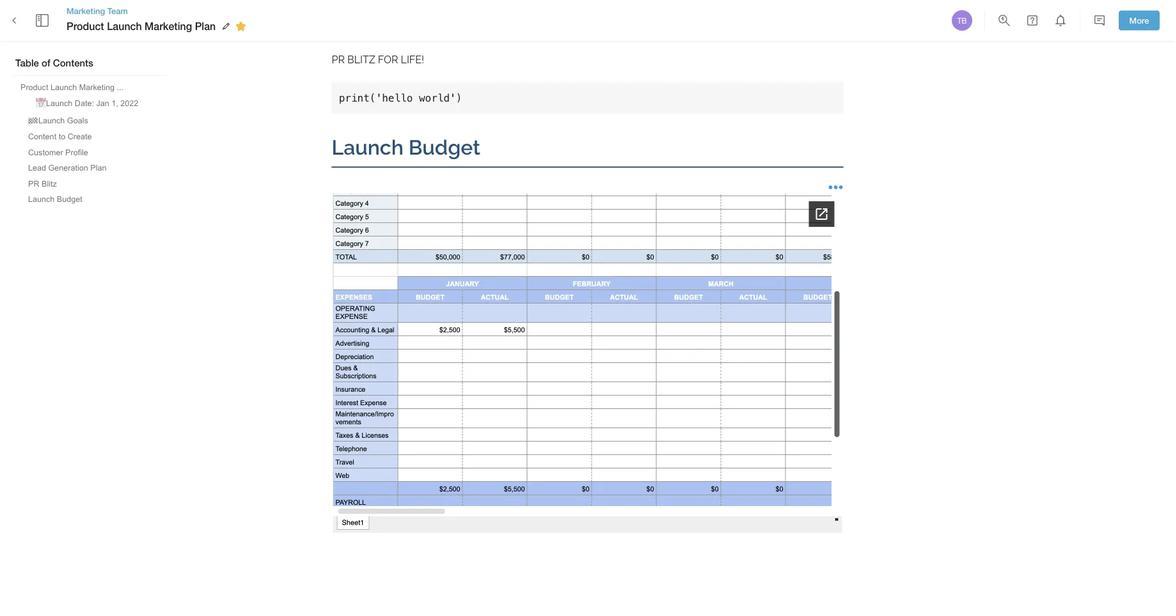 Task type: locate. For each thing, give the bounding box(es) containing it.
launch budget button
[[23, 192, 87, 207]]

budget down pr blitz button
[[57, 195, 82, 204]]

marketing team link
[[67, 5, 250, 17]]

tb button
[[950, 8, 974, 33]]

product for product launch marketing ...
[[20, 83, 48, 91]]

launch down table of contents
[[50, 83, 77, 91]]

1,
[[111, 99, 118, 108]]

0 vertical spatial launch budget
[[332, 135, 480, 159]]

product up "📅"
[[20, 83, 48, 91]]

2022
[[120, 99, 138, 108]]

remove favorite image
[[233, 19, 248, 34]]

launch up content to create in the top of the page
[[38, 116, 65, 125]]

tb
[[957, 16, 967, 25]]

product down the marketing team
[[67, 20, 104, 32]]

contents
[[53, 57, 93, 69]]

marketing
[[67, 6, 105, 16], [145, 20, 192, 32], [79, 83, 115, 91]]

budget
[[409, 135, 480, 159], [57, 195, 82, 204]]

lead
[[28, 163, 46, 172]]

1 vertical spatial pr
[[28, 179, 39, 188]]

1 horizontal spatial plan
[[195, 20, 216, 32]]

product inside button
[[20, 83, 48, 91]]

content
[[28, 132, 56, 141]]

pr left blitz on the left top of page
[[332, 54, 345, 65]]

0 horizontal spatial plan
[[90, 163, 107, 172]]

product launch marketing plan
[[67, 20, 216, 32]]

marketing for product launch marketing plan
[[145, 20, 192, 32]]

launch budget down 'print('hello world')'
[[332, 135, 480, 159]]

launch
[[107, 20, 142, 32], [50, 83, 77, 91], [46, 99, 73, 108], [38, 116, 65, 125], [332, 135, 404, 159], [28, 195, 55, 204]]

marketing up jan
[[79, 83, 115, 91]]

0 horizontal spatial launch budget
[[28, 195, 82, 204]]

pr left blitz
[[28, 179, 39, 188]]

0 horizontal spatial budget
[[57, 195, 82, 204]]

launch up 🏁 launch goals
[[46, 99, 73, 108]]

pr blitz for life!
[[332, 54, 424, 65]]

marketing left team at the left of the page
[[67, 6, 105, 16]]

1 vertical spatial marketing
[[145, 20, 192, 32]]

lead generation plan
[[28, 163, 107, 172]]

customer profile
[[28, 148, 88, 157]]

0 vertical spatial pr
[[332, 54, 345, 65]]

📅
[[36, 99, 44, 108]]

pr inside button
[[28, 179, 39, 188]]

0 vertical spatial plan
[[195, 20, 216, 32]]

1 vertical spatial plan
[[90, 163, 107, 172]]

content to create button
[[23, 130, 97, 144]]

pr
[[332, 54, 345, 65], [28, 179, 39, 188]]

table
[[15, 57, 39, 69]]

pr blitz button
[[23, 177, 62, 191]]

0 vertical spatial marketing
[[67, 6, 105, 16]]

date:
[[75, 99, 94, 108]]

1 vertical spatial budget
[[57, 195, 82, 204]]

plan right the generation
[[90, 163, 107, 172]]

generation
[[48, 163, 88, 172]]

profile
[[65, 148, 88, 157]]

budget down world')
[[409, 135, 480, 159]]

1 horizontal spatial product
[[67, 20, 104, 32]]

launch for 🏁 launch goals
[[38, 116, 65, 125]]

launch down team at the left of the page
[[107, 20, 142, 32]]

marketing down marketing team link at the left
[[145, 20, 192, 32]]

🏁
[[28, 116, 36, 125]]

pr for pr blitz for life!
[[332, 54, 345, 65]]

more
[[1129, 15, 1149, 25]]

0 vertical spatial product
[[67, 20, 104, 32]]

for
[[378, 54, 398, 65]]

print('hello
[[339, 92, 413, 104]]

2 vertical spatial marketing
[[79, 83, 115, 91]]

marketing inside button
[[79, 83, 115, 91]]

0 vertical spatial budget
[[409, 135, 480, 159]]

1 horizontal spatial budget
[[409, 135, 480, 159]]

1 vertical spatial launch budget
[[28, 195, 82, 204]]

plan
[[195, 20, 216, 32], [90, 163, 107, 172]]

launch budget down blitz
[[28, 195, 82, 204]]

plan left remove favorite 'image'
[[195, 20, 216, 32]]

print('hello world')
[[339, 92, 462, 104]]

launch inside button
[[46, 99, 73, 108]]

0 horizontal spatial product
[[20, 83, 48, 91]]

product
[[67, 20, 104, 32], [20, 83, 48, 91]]

customer profile button
[[23, 145, 93, 160]]

product launch marketing ...
[[20, 83, 124, 91]]

launch for product launch marketing plan
[[107, 20, 142, 32]]

1 vertical spatial product
[[20, 83, 48, 91]]

launch budget
[[332, 135, 480, 159], [28, 195, 82, 204]]

0 horizontal spatial pr
[[28, 179, 39, 188]]

1 horizontal spatial pr
[[332, 54, 345, 65]]



Task type: describe. For each thing, give the bounding box(es) containing it.
world')
[[419, 92, 462, 104]]

🏁 launch goals button
[[23, 113, 93, 128]]

blitz
[[347, 54, 375, 65]]

plan inside button
[[90, 163, 107, 172]]

team
[[107, 6, 128, 16]]

life!
[[401, 54, 424, 65]]

goals
[[67, 116, 88, 125]]

marketing team
[[67, 6, 128, 16]]

lead generation plan button
[[23, 161, 112, 175]]

📅 launch date: jan 1, 2022 button
[[31, 96, 143, 111]]

of
[[42, 57, 50, 69]]

content to create
[[28, 132, 92, 141]]

launch budget inside button
[[28, 195, 82, 204]]

jan
[[96, 99, 109, 108]]

budget inside launch budget button
[[57, 195, 82, 204]]

product launch marketing ... button
[[15, 80, 129, 94]]

🏁 launch goals
[[28, 116, 88, 125]]

create
[[68, 132, 92, 141]]

...
[[117, 83, 124, 91]]

customer
[[28, 148, 63, 157]]

launch down pr blitz button
[[28, 195, 55, 204]]

1 horizontal spatial launch budget
[[332, 135, 480, 159]]

pr for pr blitz
[[28, 179, 39, 188]]

blitz
[[42, 179, 57, 188]]

product for product launch marketing plan
[[67, 20, 104, 32]]

📅 launch date: jan 1, 2022
[[36, 99, 138, 108]]

launch for product launch marketing ...
[[50, 83, 77, 91]]

launch for 📅 launch date: jan 1, 2022
[[46, 99, 73, 108]]

launch down 'print('hello'
[[332, 135, 404, 159]]

more button
[[1119, 11, 1160, 30]]

to
[[59, 132, 65, 141]]

pr blitz
[[28, 179, 57, 188]]

table of contents
[[15, 57, 93, 69]]

marketing for product launch marketing ...
[[79, 83, 115, 91]]



Task type: vqa. For each thing, say whether or not it's contained in the screenshot.
More
yes



